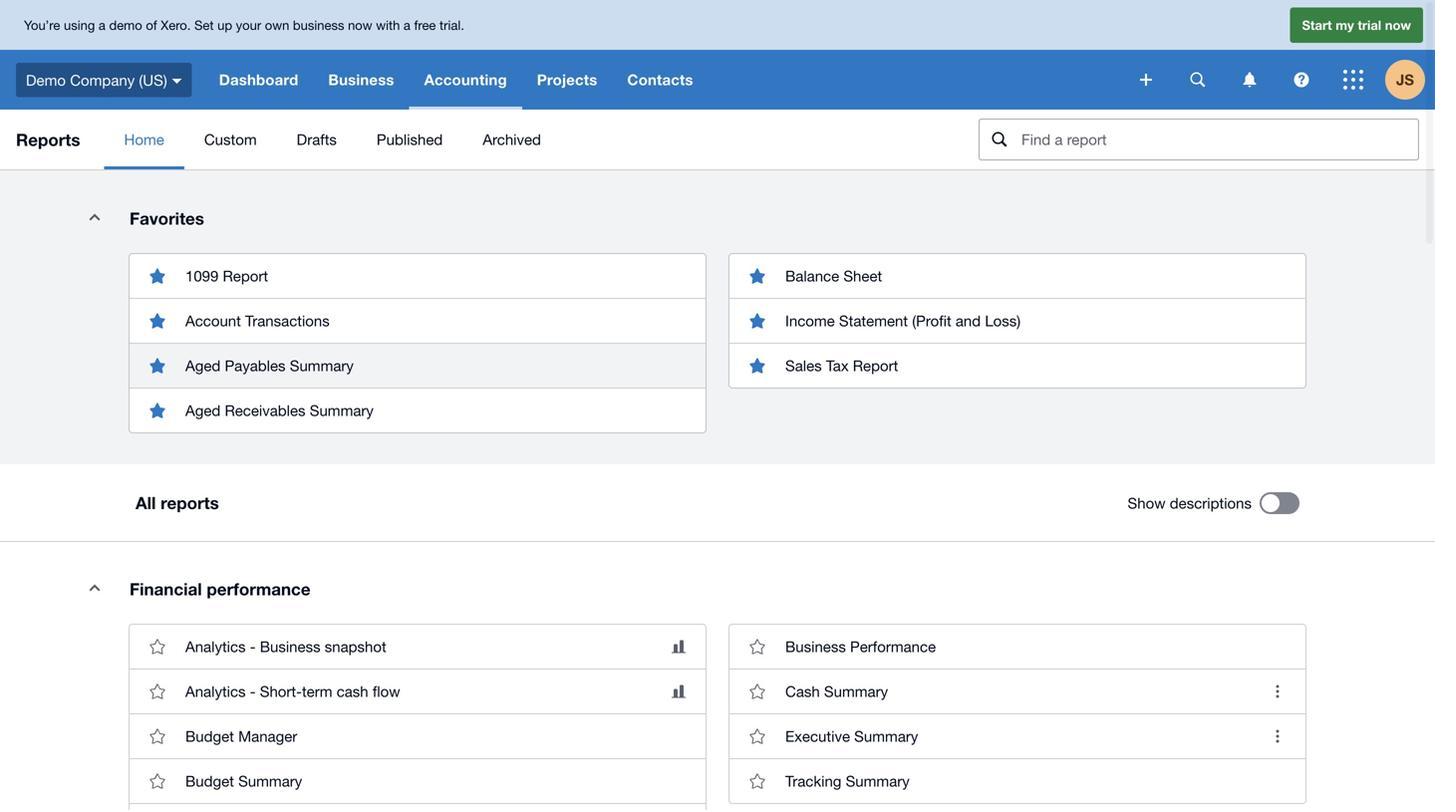 Task type: vqa. For each thing, say whether or not it's contained in the screenshot.
'Analytics'
yes



Task type: locate. For each thing, give the bounding box(es) containing it.
remove favorite image for income statement (profit and loss)
[[738, 301, 777, 341]]

aged
[[185, 357, 221, 374], [185, 402, 221, 419]]

2 - from the top
[[250, 683, 256, 700]]

aged left receivables
[[185, 402, 221, 419]]

analytics down financial performance
[[185, 638, 246, 656]]

remove favorite image inside the aged payables summary link
[[138, 346, 177, 386]]

remove favorite image inside 1099 report link
[[138, 256, 177, 296]]

0 vertical spatial budget
[[185, 728, 234, 745]]

1 horizontal spatial now
[[1385, 17, 1411, 33]]

sales
[[785, 357, 822, 374]]

summary for tracking summary
[[846, 773, 910, 790]]

1 vertical spatial -
[[250, 683, 256, 700]]

favorite image
[[138, 717, 177, 757], [138, 762, 177, 802], [738, 762, 777, 802]]

analytics - business snapshot
[[185, 638, 386, 656]]

and
[[956, 312, 981, 329]]

analytics - short-term cash flow
[[185, 683, 400, 700]]

favorite image inside budget manager link
[[138, 717, 177, 757]]

remove favorite image for 1099 report
[[138, 256, 177, 296]]

0 vertical spatial aged
[[185, 357, 221, 374]]

trial.
[[440, 17, 464, 33]]

remove favorite image for sales tax report
[[738, 346, 777, 386]]

manager
[[238, 728, 297, 745]]

custom link
[[184, 110, 277, 169]]

- down performance
[[250, 638, 256, 656]]

summary right receivables
[[310, 402, 374, 419]]

summary up executive summary
[[824, 683, 888, 700]]

svg image inside the demo company (us) popup button
[[172, 78, 182, 83]]

contacts button
[[612, 50, 708, 110]]

sales tax report
[[785, 357, 898, 374]]

a right using
[[99, 17, 106, 33]]

short-
[[260, 683, 302, 700]]

descriptions
[[1170, 495, 1252, 512]]

report
[[223, 267, 268, 285], [853, 357, 898, 374]]

a left free
[[404, 17, 411, 33]]

remove favorite image left account
[[138, 301, 177, 341]]

statement
[[839, 312, 908, 329]]

1 remove favorite image from the left
[[138, 301, 177, 341]]

0 horizontal spatial a
[[99, 17, 106, 33]]

custom
[[204, 131, 257, 148]]

cash
[[785, 683, 820, 700]]

1 horizontal spatial a
[[404, 17, 411, 33]]

dashboard
[[219, 71, 298, 89]]

- for business
[[250, 638, 256, 656]]

accounting button
[[409, 50, 522, 110]]

of
[[146, 17, 157, 33]]

remove favorite image
[[138, 256, 177, 296], [738, 256, 777, 296], [138, 346, 177, 386], [738, 346, 777, 386], [138, 391, 177, 431]]

remove favorite image inside the balance sheet link
[[738, 256, 777, 296]]

budget down budget manager at left
[[185, 773, 234, 790]]

2 remove favorite image from the left
[[738, 301, 777, 341]]

analytics
[[185, 638, 246, 656], [185, 683, 246, 700]]

summary down transactions on the top left
[[290, 357, 354, 374]]

budget up budget summary
[[185, 728, 234, 745]]

1 more options image from the top
[[1258, 672, 1298, 712]]

aged for aged receivables summary
[[185, 402, 221, 419]]

1 - from the top
[[250, 638, 256, 656]]

1 vertical spatial more options image
[[1258, 717, 1298, 757]]

1 vertical spatial aged
[[185, 402, 221, 419]]

1099
[[185, 267, 219, 285]]

1 a from the left
[[99, 17, 106, 33]]

archived link
[[463, 110, 561, 169]]

None field
[[979, 119, 1419, 160]]

favorite image inside business performance link
[[738, 627, 777, 667]]

summary up tracking summary
[[854, 728, 918, 745]]

remove favorite image left balance
[[738, 256, 777, 296]]

favorite image for analytics - short-term cash flow
[[138, 672, 177, 712]]

budget for budget manager
[[185, 728, 234, 745]]

account transactions
[[185, 312, 330, 329]]

business up cash
[[785, 638, 846, 656]]

remove favorite image
[[138, 301, 177, 341], [738, 301, 777, 341]]

sales tax report link
[[730, 343, 1306, 388]]

0 horizontal spatial now
[[348, 17, 372, 33]]

remove favorite image inside aged receivables summary link
[[138, 391, 177, 431]]

1 analytics from the top
[[185, 638, 246, 656]]

0 vertical spatial analytics
[[185, 638, 246, 656]]

set
[[194, 17, 214, 33]]

1 vertical spatial analytics
[[185, 683, 246, 700]]

up
[[217, 17, 232, 33]]

remove favorite image inside income statement (profit and loss) link
[[738, 301, 777, 341]]

favorite image
[[138, 627, 177, 667], [738, 627, 777, 667], [138, 672, 177, 712], [738, 672, 777, 712], [738, 717, 777, 757]]

remove favorite image left 1099
[[138, 256, 177, 296]]

now
[[348, 17, 372, 33], [1385, 17, 1411, 33]]

summary down executive summary
[[846, 773, 910, 790]]

home
[[124, 131, 164, 148]]

2 horizontal spatial business
[[785, 638, 846, 656]]

svg image
[[1140, 74, 1152, 86], [172, 78, 182, 83]]

remove favorite image inside 'account transactions' link
[[138, 301, 177, 341]]

1 horizontal spatial remove favorite image
[[738, 301, 777, 341]]

with
[[376, 17, 400, 33]]

2 aged from the top
[[185, 402, 221, 419]]

0 vertical spatial -
[[250, 638, 256, 656]]

2 a from the left
[[404, 17, 411, 33]]

favorite image inside tracking summary link
[[738, 762, 777, 802]]

business inside "dropdown button"
[[328, 71, 394, 89]]

1 aged from the top
[[185, 357, 221, 374]]

show descriptions
[[1128, 495, 1252, 512]]

0 vertical spatial more options image
[[1258, 672, 1298, 712]]

1 horizontal spatial business
[[328, 71, 394, 89]]

balance
[[785, 267, 839, 285]]

projects
[[537, 71, 597, 89]]

0 horizontal spatial svg image
[[172, 78, 182, 83]]

report right 1099
[[223, 267, 268, 285]]

summary for executive summary
[[854, 728, 918, 745]]

tracking
[[785, 773, 842, 790]]

2 more options image from the top
[[1258, 717, 1298, 757]]

expand report group image
[[75, 197, 115, 237]]

aged receivables summary
[[185, 402, 374, 419]]

banner
[[0, 0, 1435, 110]]

budget
[[185, 728, 234, 745], [185, 773, 234, 790]]

remove favorite image left 'sales'
[[738, 346, 777, 386]]

svg image
[[1344, 70, 1364, 90], [1191, 72, 1206, 87], [1243, 72, 1256, 87], [1294, 72, 1309, 87]]

report right tax
[[853, 357, 898, 374]]

archived
[[483, 131, 541, 148]]

favorite image for tracking summary
[[738, 762, 777, 802]]

1 now from the left
[[348, 17, 372, 33]]

aged down account
[[185, 357, 221, 374]]

reports
[[16, 130, 80, 150]]

summary down manager
[[238, 773, 302, 790]]

remove favorite image up all
[[138, 391, 177, 431]]

home link
[[104, 110, 184, 169]]

js button
[[1385, 50, 1435, 110]]

-
[[250, 638, 256, 656], [250, 683, 256, 700]]

more options image inside executive summary link
[[1258, 717, 1298, 757]]

2 now from the left
[[1385, 17, 1411, 33]]

2 analytics from the top
[[185, 683, 246, 700]]

remove favorite image left income
[[738, 301, 777, 341]]

business up analytics - short-term cash flow
[[260, 638, 321, 656]]

0 horizontal spatial business
[[260, 638, 321, 656]]

business down with on the top of the page
[[328, 71, 394, 89]]

1 vertical spatial budget
[[185, 773, 234, 790]]

account transactions link
[[130, 298, 706, 343]]

show
[[1128, 495, 1166, 512]]

cash summary
[[785, 683, 888, 700]]

a
[[99, 17, 106, 33], [404, 17, 411, 33]]

- for short-
[[250, 683, 256, 700]]

svg image right (us)
[[172, 78, 182, 83]]

start my trial now
[[1302, 17, 1411, 33]]

svg image up find a report text box
[[1140, 74, 1152, 86]]

loss)
[[985, 312, 1021, 329]]

0 vertical spatial report
[[223, 267, 268, 285]]

0 horizontal spatial report
[[223, 267, 268, 285]]

business performance link
[[730, 625, 1306, 669]]

all
[[136, 493, 156, 513]]

favorite image left budget summary
[[138, 762, 177, 802]]

more options image inside "cash summary" link
[[1258, 672, 1298, 712]]

now left with on the top of the page
[[348, 17, 372, 33]]

business button
[[313, 50, 409, 110]]

2 budget from the top
[[185, 773, 234, 790]]

financial performance
[[130, 579, 311, 599]]

aged payables summary
[[185, 357, 354, 374]]

transactions
[[245, 312, 330, 329]]

reports
[[161, 493, 219, 513]]

company
[[70, 71, 135, 88]]

favorite image for budget summary
[[138, 762, 177, 802]]

budget summary
[[185, 773, 302, 790]]

favorite image for analytics - business snapshot
[[138, 627, 177, 667]]

1 horizontal spatial report
[[853, 357, 898, 374]]

xero.
[[161, 17, 191, 33]]

js
[[1396, 71, 1414, 89]]

favorite image inside budget summary link
[[138, 762, 177, 802]]

income statement (profit and loss)
[[785, 312, 1021, 329]]

more options image
[[1258, 672, 1298, 712], [1258, 717, 1298, 757]]

now right trial
[[1385, 17, 1411, 33]]

favorite image left "tracking"
[[738, 762, 777, 802]]

performance
[[850, 638, 936, 656]]

analytics up budget manager at left
[[185, 683, 246, 700]]

remove favorite image left payables
[[138, 346, 177, 386]]

1 budget from the top
[[185, 728, 234, 745]]

remove favorite image inside sales tax report link
[[738, 346, 777, 386]]

business for business performance
[[785, 638, 846, 656]]

accounting
[[424, 71, 507, 89]]

0 horizontal spatial remove favorite image
[[138, 301, 177, 341]]

1099 report link
[[130, 254, 706, 298]]

remove favorite image for account transactions
[[138, 301, 177, 341]]

- left short-
[[250, 683, 256, 700]]

summary
[[290, 357, 354, 374], [310, 402, 374, 419], [824, 683, 888, 700], [854, 728, 918, 745], [238, 773, 302, 790], [846, 773, 910, 790]]

favorite image left budget manager at left
[[138, 717, 177, 757]]

menu
[[104, 110, 963, 169]]

income statement (profit and loss) link
[[730, 298, 1306, 343]]

summary for cash summary
[[824, 683, 888, 700]]

business performance
[[785, 638, 936, 656]]



Task type: describe. For each thing, give the bounding box(es) containing it.
remove favorite image for aged payables summary
[[138, 346, 177, 386]]

all reports
[[136, 493, 219, 513]]

tracking summary
[[785, 773, 910, 790]]

income
[[785, 312, 835, 329]]

free
[[414, 17, 436, 33]]

expand report group image
[[75, 568, 115, 608]]

1099 report
[[185, 267, 268, 285]]

more options image for cash summary
[[1258, 672, 1298, 712]]

more information about analytics - business snapshot image
[[672, 641, 686, 654]]

cash
[[337, 683, 368, 700]]

executive summary link
[[730, 714, 1306, 759]]

published link
[[357, 110, 463, 169]]

balance sheet
[[785, 267, 882, 285]]

1 vertical spatial report
[[853, 357, 898, 374]]

snapshot
[[325, 638, 386, 656]]

account
[[185, 312, 241, 329]]

demo
[[26, 71, 66, 88]]

balance sheet link
[[730, 254, 1306, 298]]

business
[[293, 17, 344, 33]]

remove favorite image for aged receivables summary
[[138, 391, 177, 431]]

payables
[[225, 357, 286, 374]]

tax
[[826, 357, 849, 374]]

(us)
[[139, 71, 167, 88]]

summary for budget summary
[[238, 773, 302, 790]]

my
[[1336, 17, 1354, 33]]

analytics for analytics - business snapshot
[[185, 638, 246, 656]]

favorite image for cash summary
[[738, 672, 777, 712]]

dashboard link
[[204, 50, 313, 110]]

budget manager link
[[130, 714, 706, 759]]

drafts
[[297, 131, 337, 148]]

business for business
[[328, 71, 394, 89]]

tracking summary link
[[730, 759, 1306, 804]]

aged payables summary link
[[130, 343, 706, 388]]

Find a report text field
[[1020, 120, 1418, 159]]

projects button
[[522, 50, 612, 110]]

banner containing dashboard
[[0, 0, 1435, 110]]

budget summary link
[[130, 759, 706, 804]]

contacts
[[627, 71, 693, 89]]

trial
[[1358, 17, 1382, 33]]

more options image for executive summary
[[1258, 717, 1298, 757]]

favorite image for executive summary
[[738, 717, 777, 757]]

own
[[265, 17, 289, 33]]

aged receivables summary link
[[130, 388, 706, 433]]

drafts link
[[277, 110, 357, 169]]

financial
[[130, 579, 202, 599]]

receivables
[[225, 402, 306, 419]]

favorite image for budget manager
[[138, 717, 177, 757]]

demo company (us) button
[[0, 50, 204, 110]]

1 horizontal spatial svg image
[[1140, 74, 1152, 86]]

sheet
[[844, 267, 882, 285]]

analytics for analytics - short-term cash flow
[[185, 683, 246, 700]]

using
[[64, 17, 95, 33]]

executive
[[785, 728, 850, 745]]

your
[[236, 17, 261, 33]]

you're using a demo of xero. set up your own business now with a free trial.
[[24, 17, 464, 33]]

budget for budget summary
[[185, 773, 234, 790]]

demo
[[109, 17, 142, 33]]

cash summary link
[[730, 669, 1306, 714]]

remove favorite image for balance sheet
[[738, 256, 777, 296]]

aged for aged payables summary
[[185, 357, 221, 374]]

menu containing home
[[104, 110, 963, 169]]

budget manager
[[185, 728, 297, 745]]

executive summary
[[785, 728, 918, 745]]

start
[[1302, 17, 1332, 33]]

more information about analytics - short-term cash flow image
[[672, 685, 686, 698]]

you're
[[24, 17, 60, 33]]

flow
[[373, 683, 400, 700]]

favorites
[[130, 208, 204, 228]]

published
[[377, 131, 443, 148]]

favorite image for business performance
[[738, 627, 777, 667]]

demo company (us)
[[26, 71, 167, 88]]

term
[[302, 683, 332, 700]]

(profit
[[912, 312, 952, 329]]



